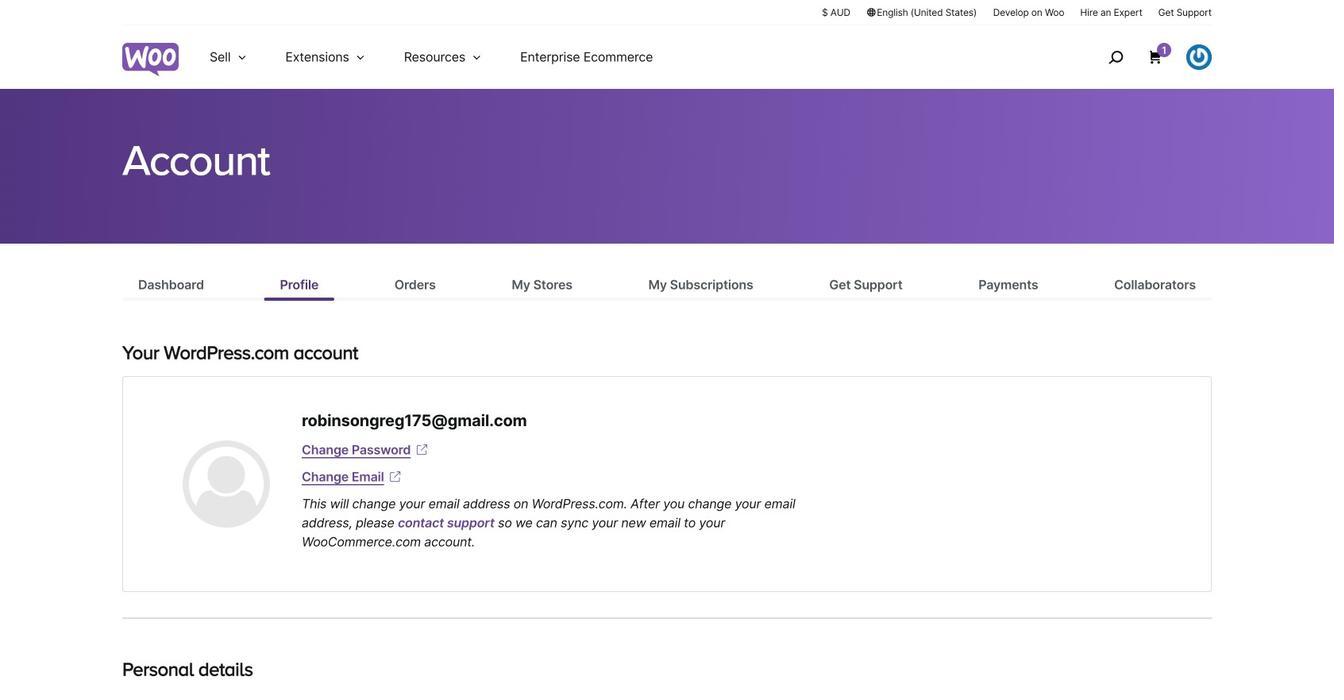 Task type: describe. For each thing, give the bounding box(es) containing it.
gravatar image image
[[183, 441, 270, 528]]



Task type: vqa. For each thing, say whether or not it's contained in the screenshot.
external link image
yes



Task type: locate. For each thing, give the bounding box(es) containing it.
external link image
[[414, 443, 430, 458]]

external link image
[[387, 470, 403, 485]]

service navigation menu element
[[1075, 31, 1212, 83]]

search image
[[1103, 44, 1129, 70]]

open account menu image
[[1187, 44, 1212, 70]]



